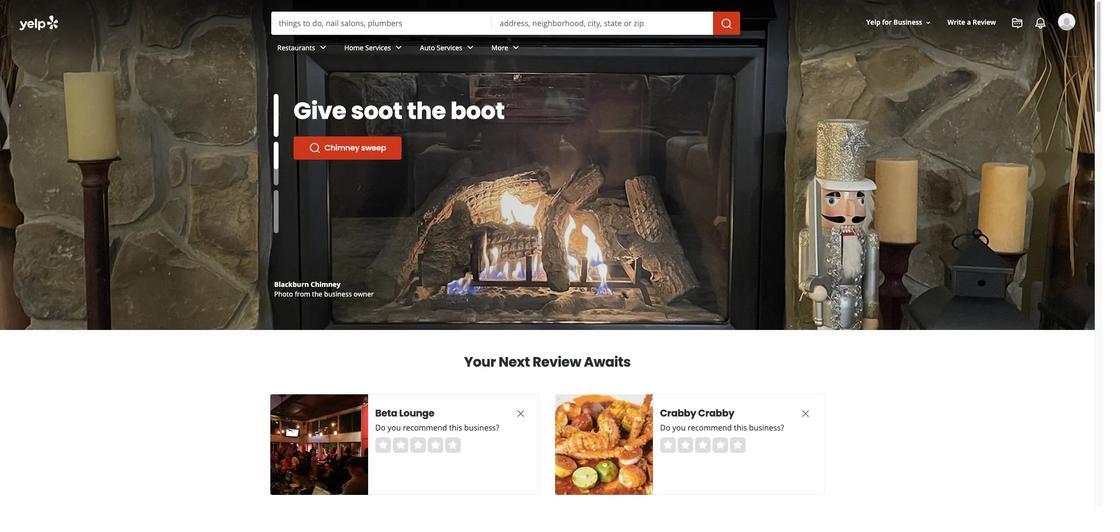 Task type: vqa. For each thing, say whether or not it's contained in the screenshot.
Criminal Defense Law
no



Task type: locate. For each thing, give the bounding box(es) containing it.
2 24 chevron down v2 image from the left
[[393, 42, 405, 53]]

rating element down crabby crabby
[[660, 438, 746, 454]]

4 24 chevron down v2 image from the left
[[510, 42, 522, 53]]

0 horizontal spatial none field
[[279, 18, 484, 29]]

None field
[[279, 18, 484, 29], [500, 18, 705, 29]]

do
[[376, 423, 386, 434], [660, 423, 671, 434]]

services
[[365, 43, 391, 52], [437, 43, 463, 52]]

1 24 chevron down v2 image from the left
[[317, 42, 329, 53]]

2 none field from the left
[[500, 18, 705, 29]]

1 horizontal spatial do you recommend this business?
[[660, 423, 784, 434]]

0 horizontal spatial this
[[449, 423, 463, 434]]

0 horizontal spatial recommend
[[403, 423, 447, 434]]

None radio
[[376, 438, 391, 454], [393, 438, 408, 454], [410, 438, 426, 454], [428, 438, 443, 454], [376, 438, 391, 454], [393, 438, 408, 454], [410, 438, 426, 454], [428, 438, 443, 454]]

2 recommend from the left
[[688, 423, 732, 434]]

write
[[948, 18, 966, 27]]

0 horizontal spatial (no rating) image
[[376, 438, 461, 454]]

1 this from the left
[[449, 423, 463, 434]]

24 search v2 image
[[309, 142, 321, 154]]

more
[[492, 43, 508, 52]]

24 chevron down v2 image for home services
[[393, 42, 405, 53]]

2 do you recommend this business? from the left
[[660, 423, 784, 434]]

this
[[449, 423, 463, 434], [734, 423, 747, 434]]

24 chevron down v2 image right auto services
[[464, 42, 476, 53]]

crabby crabby
[[660, 407, 735, 421]]

do you recommend this business?
[[376, 423, 500, 434], [660, 423, 784, 434]]

business? down beta lounge link
[[465, 423, 500, 434]]

1 horizontal spatial do
[[660, 423, 671, 434]]

you down beta
[[388, 423, 401, 434]]

None search field
[[0, 0, 1095, 72], [271, 12, 742, 35], [0, 0, 1095, 72], [271, 12, 742, 35]]

1 rating element from the left
[[376, 438, 461, 454]]

24 chevron down v2 image inside home services link
[[393, 42, 405, 53]]

recommend
[[403, 423, 447, 434], [688, 423, 732, 434]]

1 do from the left
[[376, 423, 386, 434]]

0 vertical spatial the
[[407, 95, 446, 127]]

1 recommend from the left
[[403, 423, 447, 434]]

24 chevron down v2 image inside restaurants link
[[317, 42, 329, 53]]

awaits
[[584, 353, 631, 372]]

1 services from the left
[[365, 43, 391, 52]]

tyler b. image
[[1058, 13, 1076, 31]]

1 horizontal spatial recommend
[[688, 423, 732, 434]]

0 horizontal spatial do you recommend this business?
[[376, 423, 500, 434]]

chimney up business
[[311, 280, 341, 289]]

do down crabby crabby
[[660, 423, 671, 434]]

1 horizontal spatial you
[[673, 423, 686, 434]]

chimney
[[325, 142, 359, 154], [311, 280, 341, 289]]

business
[[894, 18, 923, 27]]

1 horizontal spatial services
[[437, 43, 463, 52]]

restaurants link
[[270, 35, 337, 63]]

0 horizontal spatial the
[[312, 290, 322, 299]]

business? for crabby
[[749, 423, 784, 434]]

2 this from the left
[[734, 423, 747, 434]]

this for crabby crabby
[[734, 423, 747, 434]]

(no rating) image down lounge
[[376, 438, 461, 454]]

0 vertical spatial review
[[973, 18, 996, 27]]

None radio
[[445, 438, 461, 454], [660, 438, 676, 454], [678, 438, 693, 454], [695, 438, 711, 454], [713, 438, 728, 454], [730, 438, 746, 454], [445, 438, 461, 454], [660, 438, 676, 454], [678, 438, 693, 454], [695, 438, 711, 454], [713, 438, 728, 454], [730, 438, 746, 454]]

business
[[324, 290, 352, 299]]

1 vertical spatial the
[[312, 290, 322, 299]]

1 you from the left
[[388, 423, 401, 434]]

(no rating) image down crabby crabby
[[660, 438, 746, 454]]

blackburn
[[274, 280, 309, 289]]

search image
[[721, 18, 732, 29]]

do you recommend this business? for beta lounge
[[376, 423, 500, 434]]

1 vertical spatial chimney
[[311, 280, 341, 289]]

1 horizontal spatial crabby
[[699, 407, 735, 421]]

do you recommend this business? down crabby crabby link
[[660, 423, 784, 434]]

1 vertical spatial review
[[533, 353, 581, 372]]

the inside blackburn chimney photo from the business owner
[[312, 290, 322, 299]]

the
[[407, 95, 446, 127], [312, 290, 322, 299]]

select slide image left 24 search v2 image
[[274, 128, 279, 171]]

0 vertical spatial chimney
[[325, 142, 359, 154]]

recommend down lounge
[[403, 423, 447, 434]]

0 horizontal spatial crabby
[[660, 407, 697, 421]]

home services link
[[337, 35, 412, 63]]

review
[[973, 18, 996, 27], [533, 353, 581, 372]]

your next review awaits
[[464, 353, 631, 372]]

1 horizontal spatial review
[[973, 18, 996, 27]]

services inside home services link
[[365, 43, 391, 52]]

review right a
[[973, 18, 996, 27]]

(no rating) image
[[376, 438, 461, 454], [660, 438, 746, 454]]

2 do from the left
[[660, 423, 671, 434]]

do you recommend this business? down beta lounge link
[[376, 423, 500, 434]]

services inside the auto services link
[[437, 43, 463, 52]]

yelp
[[867, 18, 881, 27]]

business? for lounge
[[465, 423, 500, 434]]

24 chevron down v2 image inside more link
[[510, 42, 522, 53]]

recommend for lounge
[[403, 423, 447, 434]]

1 do you recommend this business? from the left
[[376, 423, 500, 434]]

2 business? from the left
[[749, 423, 784, 434]]

sweep
[[361, 142, 386, 154]]

yelp for business
[[867, 18, 923, 27]]

24 chevron down v2 image right more
[[510, 42, 522, 53]]

3 24 chevron down v2 image from the left
[[464, 42, 476, 53]]

2 rating element from the left
[[660, 438, 746, 454]]

review for a
[[973, 18, 996, 27]]

0 horizontal spatial review
[[533, 353, 581, 372]]

auto services
[[420, 43, 463, 52]]

0 horizontal spatial services
[[365, 43, 391, 52]]

24 chevron down v2 image
[[317, 42, 329, 53], [393, 42, 405, 53], [464, 42, 476, 53], [510, 42, 522, 53]]

24 chevron down v2 image for auto services
[[464, 42, 476, 53]]

1 horizontal spatial rating element
[[660, 438, 746, 454]]

write a review
[[948, 18, 996, 27]]

0 horizontal spatial do
[[376, 423, 386, 434]]

business?
[[465, 423, 500, 434], [749, 423, 784, 434]]

1 business? from the left
[[465, 423, 500, 434]]

a
[[967, 18, 971, 27]]

0 horizontal spatial rating element
[[376, 438, 461, 454]]

1 horizontal spatial none field
[[500, 18, 705, 29]]

you for beta
[[388, 423, 401, 434]]

2 you from the left
[[673, 423, 686, 434]]

your
[[464, 353, 496, 372]]

home
[[344, 43, 364, 52]]

0 horizontal spatial you
[[388, 423, 401, 434]]

do down beta
[[376, 423, 386, 434]]

24 chevron down v2 image for restaurants
[[317, 42, 329, 53]]

services right the auto
[[437, 43, 463, 52]]

1 horizontal spatial the
[[407, 95, 446, 127]]

1 (no rating) image from the left
[[376, 438, 461, 454]]

select slide image left the 'give'
[[274, 94, 279, 137]]

this down beta lounge link
[[449, 423, 463, 434]]

select slide image
[[274, 94, 279, 137], [274, 128, 279, 171]]

write a review link
[[944, 14, 1000, 31]]

1 horizontal spatial business?
[[749, 423, 784, 434]]

review inside the write a review 'link'
[[973, 18, 996, 27]]

review right the next
[[533, 353, 581, 372]]

this down crabby crabby link
[[734, 423, 747, 434]]

2 services from the left
[[437, 43, 463, 52]]

24 chevron down v2 image inside the auto services link
[[464, 42, 476, 53]]

for
[[882, 18, 892, 27]]

services right home
[[365, 43, 391, 52]]

chimney sweep
[[325, 142, 386, 154]]

services for home services
[[365, 43, 391, 52]]

business? down crabby crabby link
[[749, 423, 784, 434]]

0 horizontal spatial business?
[[465, 423, 500, 434]]

24 chevron down v2 image right restaurants
[[317, 42, 329, 53]]

2 crabby from the left
[[699, 407, 735, 421]]

2 (no rating) image from the left
[[660, 438, 746, 454]]

1 horizontal spatial this
[[734, 423, 747, 434]]

give soot the boot
[[294, 95, 505, 127]]

rating element down lounge
[[376, 438, 461, 454]]

crabby
[[660, 407, 697, 421], [699, 407, 735, 421]]

1 none field from the left
[[279, 18, 484, 29]]

24 chevron down v2 image left the auto
[[393, 42, 405, 53]]

do you recommend this business? for crabby crabby
[[660, 423, 784, 434]]

you
[[388, 423, 401, 434], [673, 423, 686, 434]]

recommend down crabby crabby link
[[688, 423, 732, 434]]

chimney right 24 search v2 image
[[325, 142, 359, 154]]

this for beta lounge
[[449, 423, 463, 434]]

you down crabby crabby
[[673, 423, 686, 434]]

chimney inside blackburn chimney photo from the business owner
[[311, 280, 341, 289]]

rating element
[[376, 438, 461, 454], [660, 438, 746, 454]]

1 horizontal spatial (no rating) image
[[660, 438, 746, 454]]



Task type: describe. For each thing, give the bounding box(es) containing it.
none field near
[[500, 18, 705, 29]]

do for beta lounge
[[376, 423, 386, 434]]

none field find
[[279, 18, 484, 29]]

auto services link
[[412, 35, 484, 63]]

notifications image
[[1035, 17, 1047, 29]]

recommend for crabby
[[688, 423, 732, 434]]

you for crabby
[[673, 423, 686, 434]]

business categories element
[[270, 35, 1076, 63]]

(no rating) image for lounge
[[376, 438, 461, 454]]

beta
[[376, 407, 398, 421]]

24 chevron down v2 image for more
[[510, 42, 522, 53]]

beta lounge
[[376, 407, 435, 421]]

blackburn chimney link
[[274, 280, 341, 289]]

rating element for lounge
[[376, 438, 461, 454]]

beta lounge link
[[376, 407, 497, 421]]

2 select slide image from the top
[[274, 128, 279, 171]]

blackburn chimney photo from the business owner
[[274, 280, 374, 299]]

projects image
[[1012, 17, 1023, 29]]

review for next
[[533, 353, 581, 372]]

restaurants
[[277, 43, 315, 52]]

crabby crabby link
[[660, 407, 782, 421]]

auto
[[420, 43, 435, 52]]

chimney sweep link
[[294, 137, 402, 160]]

boot
[[451, 95, 505, 127]]

1 crabby from the left
[[660, 407, 697, 421]]

1 select slide image from the top
[[274, 94, 279, 137]]

Near text field
[[500, 18, 705, 29]]

home services
[[344, 43, 391, 52]]

explore banner section banner
[[0, 0, 1095, 330]]

photo of beta lounge image
[[270, 395, 368, 496]]

(no rating) image for crabby
[[660, 438, 746, 454]]

services for auto services
[[437, 43, 463, 52]]

next
[[499, 353, 530, 372]]

soot
[[351, 95, 402, 127]]

from
[[295, 290, 310, 299]]

dismiss card image
[[515, 408, 527, 420]]

dismiss card image
[[800, 408, 812, 420]]

owner
[[354, 290, 374, 299]]

do for crabby crabby
[[660, 423, 671, 434]]

lounge
[[399, 407, 435, 421]]

yelp for business button
[[863, 14, 936, 31]]

rating element for crabby
[[660, 438, 746, 454]]

user actions element
[[859, 12, 1089, 72]]

photo
[[274, 290, 293, 299]]

Find text field
[[279, 18, 484, 29]]

16 chevron down v2 image
[[924, 19, 932, 26]]

photo of crabby crabby image
[[555, 395, 653, 496]]

give
[[294, 95, 346, 127]]

more link
[[484, 35, 530, 63]]



